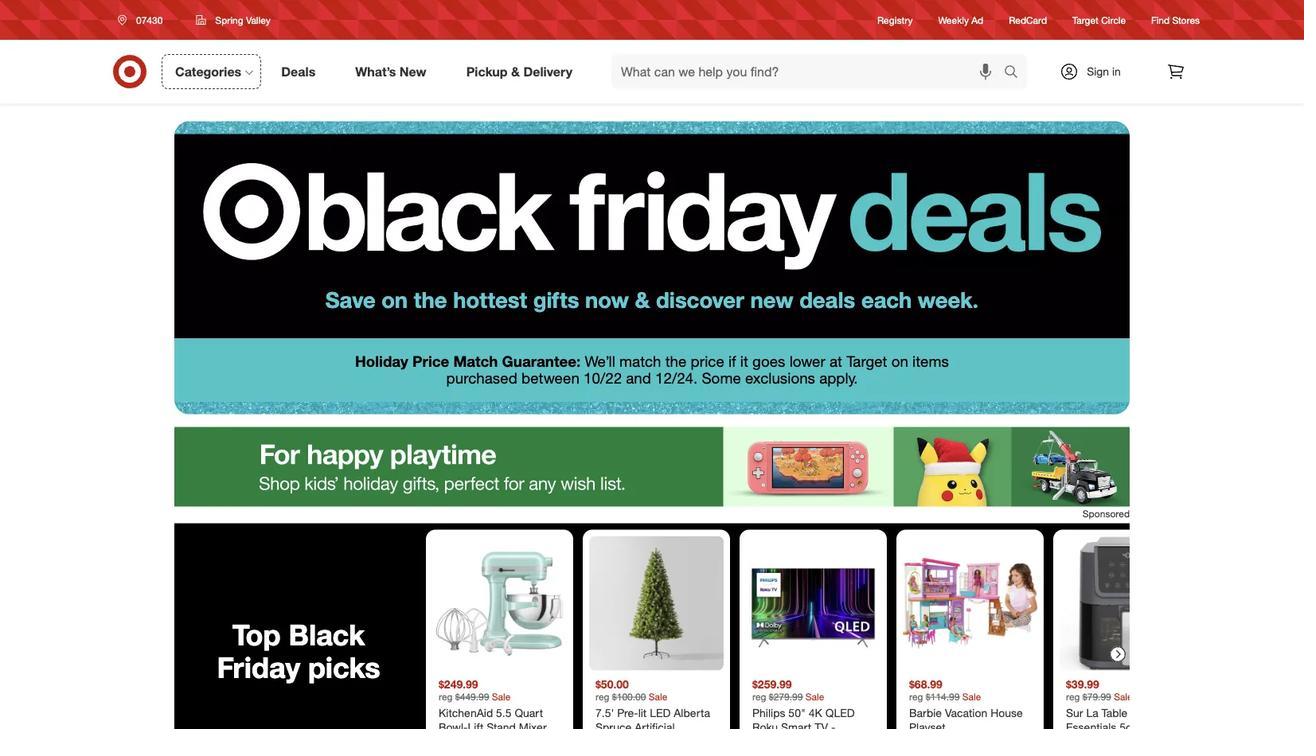 Task type: vqa. For each thing, say whether or not it's contained in the screenshot.
"Baton"
no



Task type: locate. For each thing, give the bounding box(es) containing it.
sale for $249.99
[[492, 691, 511, 703]]

1 vertical spatial &
[[635, 286, 650, 313]]

some
[[702, 369, 741, 387]]

$279.99
[[769, 691, 803, 703]]

spring valley button
[[186, 6, 281, 34]]

0 horizontal spatial on
[[382, 286, 408, 313]]

categories
[[175, 64, 241, 79]]

target black friday deals image
[[174, 104, 1130, 338]]

reg up kitchenaid
[[439, 691, 453, 703]]

ad
[[972, 14, 984, 26]]

$259.99
[[752, 677, 792, 691]]

sale inside $259.99 reg $279.99 sale
[[806, 691, 824, 703]]

4 sale from the left
[[963, 691, 981, 703]]

the inside we'll match the price if it goes lower at target on items purchased between 10/22 and 12/24. some exclusions apply.
[[665, 352, 687, 371]]

gifts
[[533, 286, 579, 313]]

sale for $39.99
[[1114, 691, 1133, 703]]

0 horizontal spatial target
[[847, 352, 887, 371]]

categories link
[[162, 54, 261, 89]]

sponsored
[[1083, 508, 1130, 520]]

reg for $39.99
[[1066, 691, 1080, 703]]

what's
[[355, 64, 396, 79]]

match
[[620, 352, 661, 371]]

on right save
[[382, 286, 408, 313]]

apply.
[[820, 369, 858, 387]]

1 horizontal spatial the
[[665, 352, 687, 371]]

1 horizontal spatial target
[[1073, 14, 1099, 26]]

sale up 5.5 at the bottom left
[[492, 691, 511, 703]]

sale
[[492, 691, 511, 703], [649, 691, 667, 703], [806, 691, 824, 703], [963, 691, 981, 703], [1114, 691, 1133, 703]]

1 vertical spatial on
[[892, 352, 908, 371]]

2 reg from the left
[[596, 691, 610, 703]]

$249.99
[[439, 677, 478, 691]]

&
[[511, 64, 520, 79], [635, 286, 650, 313]]

0 horizontal spatial &
[[511, 64, 520, 79]]

reg for $259.99
[[752, 691, 766, 703]]

10/22
[[584, 369, 622, 387]]

reg inside $50.00 reg $100.00 sale
[[596, 691, 610, 703]]

registry link
[[878, 13, 913, 27]]

air
[[1139, 720, 1153, 729]]

sale up table
[[1114, 691, 1133, 703]]

0 vertical spatial &
[[511, 64, 520, 79]]

the left 'price'
[[665, 352, 687, 371]]

reg inside $259.99 reg $279.99 sale
[[752, 691, 766, 703]]

target
[[1073, 14, 1099, 26], [847, 352, 887, 371]]

hottest
[[453, 286, 527, 313]]

match
[[454, 352, 498, 371]]

3 sale from the left
[[806, 691, 824, 703]]

reg left $100.00
[[596, 691, 610, 703]]

sale inside $39.99 reg $79.99 sale sur la table kitchen essentials 5qt air fryer
[[1114, 691, 1133, 703]]

5 sale from the left
[[1114, 691, 1133, 703]]

target right at on the right of the page
[[847, 352, 887, 371]]

1 vertical spatial target
[[847, 352, 887, 371]]

What can we help you find? suggestions appear below search field
[[612, 54, 1008, 89]]

guarantee:
[[502, 352, 581, 371]]

1 reg from the left
[[439, 691, 453, 703]]

the
[[414, 286, 447, 313], [665, 352, 687, 371]]

deals
[[800, 286, 855, 313]]

friday
[[217, 650, 300, 685]]

kitchenaid 5.5 quart bowl-lift stand mixer - ksm55 - ice image
[[432, 536, 567, 671]]

sale for $50.00
[[649, 691, 667, 703]]

reg up barbie
[[909, 691, 923, 703]]

barbie
[[909, 706, 942, 720]]

$79.99
[[1083, 691, 1111, 703]]

1 sale from the left
[[492, 691, 511, 703]]

goes
[[753, 352, 786, 371]]

1 horizontal spatial on
[[892, 352, 908, 371]]

weekly ad
[[938, 14, 984, 26]]

1 horizontal spatial &
[[635, 286, 650, 313]]

sale inside $68.99 reg $114.99 sale barbie vacation house playset
[[963, 691, 981, 703]]

sale right $279.99 at the right bottom
[[806, 691, 824, 703]]

mixer
[[519, 720, 547, 729]]

07430
[[136, 14, 163, 26]]

0 horizontal spatial the
[[414, 286, 447, 313]]

0 vertical spatial the
[[414, 286, 447, 313]]

sale right $100.00
[[649, 691, 667, 703]]

reg for $68.99
[[909, 691, 923, 703]]

la
[[1086, 706, 1099, 720]]

reg inside the "$249.99 reg $449.99 sale kitchenaid 5.5 quart bowl-lift stand mixer"
[[439, 691, 453, 703]]

in
[[1112, 64, 1121, 78]]

purchased
[[446, 369, 517, 387]]

& right now
[[635, 286, 650, 313]]

sale up vacation
[[963, 691, 981, 703]]

reg inside $39.99 reg $79.99 sale sur la table kitchen essentials 5qt air fryer
[[1066, 691, 1080, 703]]

reg left $279.99 at the right bottom
[[752, 691, 766, 703]]

target left circle
[[1073, 14, 1099, 26]]

sale inside $50.00 reg $100.00 sale
[[649, 691, 667, 703]]

sur la table kitchen essentials 5qt air fryer image
[[1060, 536, 1194, 671]]

weekly
[[938, 14, 969, 26]]

top
[[232, 617, 281, 652]]

reg up sur
[[1066, 691, 1080, 703]]

on
[[382, 286, 408, 313], [892, 352, 908, 371]]

reg inside $68.99 reg $114.99 sale barbie vacation house playset
[[909, 691, 923, 703]]

advertisement region
[[174, 427, 1130, 507]]

find
[[1152, 14, 1170, 26]]

sale for $68.99
[[963, 691, 981, 703]]

what's new
[[355, 64, 427, 79]]

2 sale from the left
[[649, 691, 667, 703]]

12/24.
[[655, 369, 698, 387]]

target circle link
[[1073, 13, 1126, 27]]

5 reg from the left
[[1066, 691, 1080, 703]]

reg
[[439, 691, 453, 703], [596, 691, 610, 703], [752, 691, 766, 703], [909, 691, 923, 703], [1066, 691, 1080, 703]]

philips 50" 4k qled roku smart tv - 50pul7973/f7 - special purchase image
[[746, 536, 881, 671]]

& right pickup
[[511, 64, 520, 79]]

weekly ad link
[[938, 13, 984, 27]]

4 reg from the left
[[909, 691, 923, 703]]

at
[[830, 352, 842, 371]]

1 vertical spatial the
[[665, 352, 687, 371]]

sale inside the "$249.99 reg $449.99 sale kitchenaid 5.5 quart bowl-lift stand mixer"
[[492, 691, 511, 703]]

the left hottest at the top left
[[414, 286, 447, 313]]

3 reg from the left
[[752, 691, 766, 703]]

vacation
[[945, 706, 988, 720]]

new
[[400, 64, 427, 79]]

on left items
[[892, 352, 908, 371]]

spring
[[215, 14, 243, 26]]



Task type: describe. For each thing, give the bounding box(es) containing it.
new
[[750, 286, 794, 313]]

$50.00 reg $100.00 sale
[[596, 677, 667, 703]]

items
[[913, 352, 949, 371]]

save on the hottest gifts now & discover new deals each week. link
[[174, 104, 1130, 338]]

$114.99
[[926, 691, 960, 703]]

on inside we'll match the price if it goes lower at target on items purchased between 10/22 and 12/24. some exclusions apply.
[[892, 352, 908, 371]]

registry
[[878, 14, 913, 26]]

save
[[325, 286, 376, 313]]

$39.99
[[1066, 677, 1100, 691]]

redcard
[[1009, 14, 1047, 26]]

house
[[991, 706, 1023, 720]]

playset
[[909, 720, 946, 729]]

lift
[[468, 720, 484, 729]]

week.
[[918, 286, 979, 313]]

table
[[1102, 706, 1128, 720]]

$249.99 reg $449.99 sale kitchenaid 5.5 quart bowl-lift stand mixer 
[[439, 677, 554, 729]]

0 vertical spatial target
[[1073, 14, 1099, 26]]

essentials
[[1066, 720, 1117, 729]]

$39.99 reg $79.99 sale sur la table kitchen essentials 5qt air fryer
[[1066, 677, 1181, 729]]

picks
[[308, 650, 380, 685]]

$100.00
[[612, 691, 646, 703]]

kitchenaid
[[439, 706, 493, 720]]

lower
[[790, 352, 826, 371]]

exclusions
[[745, 369, 815, 387]]

5.5
[[496, 706, 512, 720]]

07430 button
[[107, 6, 179, 34]]

we'll match the price if it goes lower at target on items purchased between 10/22 and 12/24. some exclusions apply.
[[446, 352, 949, 387]]

bowl-
[[439, 720, 468, 729]]

7.5' pre-lit led alberta spruce artificial christmas tree warm white lights - wondershop™ image
[[589, 536, 724, 671]]

$259.99 reg $279.99 sale
[[752, 677, 824, 703]]

black
[[289, 617, 365, 652]]

delivery
[[523, 64, 573, 79]]

and
[[626, 369, 651, 387]]

it
[[740, 352, 748, 371]]

deals
[[281, 64, 316, 79]]

barbie vacation house playset image
[[903, 536, 1038, 671]]

pickup & delivery
[[466, 64, 573, 79]]

$68.99
[[909, 677, 943, 691]]

find stores link
[[1152, 13, 1200, 27]]

sign in link
[[1046, 54, 1146, 89]]

reg for $249.99
[[439, 691, 453, 703]]

reg for $50.00
[[596, 691, 610, 703]]

find stores
[[1152, 14, 1200, 26]]

0 vertical spatial on
[[382, 286, 408, 313]]

we'll
[[585, 352, 615, 371]]

the for on
[[414, 286, 447, 313]]

$68.99 reg $114.99 sale barbie vacation house playset
[[909, 677, 1023, 729]]

holiday
[[355, 352, 408, 371]]

each
[[861, 286, 912, 313]]

sign in
[[1087, 64, 1121, 78]]

spring valley
[[215, 14, 271, 26]]

if
[[729, 352, 736, 371]]

circle
[[1101, 14, 1126, 26]]

kitchen
[[1131, 706, 1169, 720]]

$50.00
[[596, 677, 629, 691]]

carousel region
[[174, 524, 1201, 729]]

between
[[522, 369, 580, 387]]

stand
[[487, 720, 516, 729]]

valley
[[246, 14, 271, 26]]

target circle
[[1073, 14, 1126, 26]]

the for match
[[665, 352, 687, 371]]

fryer
[[1156, 720, 1181, 729]]

stores
[[1173, 14, 1200, 26]]

what's new link
[[342, 54, 446, 89]]

$449.99
[[455, 691, 489, 703]]

discover
[[656, 286, 744, 313]]

sale for $259.99
[[806, 691, 824, 703]]

pickup & delivery link
[[453, 54, 592, 89]]

deals link
[[268, 54, 335, 89]]

sur
[[1066, 706, 1083, 720]]

sign
[[1087, 64, 1109, 78]]

holiday price match guarantee:
[[355, 352, 581, 371]]

5qt
[[1120, 720, 1136, 729]]

price
[[412, 352, 449, 371]]

target inside we'll match the price if it goes lower at target on items purchased between 10/22 and 12/24. some exclusions apply.
[[847, 352, 887, 371]]

top black friday picks
[[217, 617, 380, 685]]

search button
[[997, 54, 1035, 92]]

save on the hottest gifts now & discover new deals each week.
[[325, 286, 979, 313]]

pickup
[[466, 64, 508, 79]]



